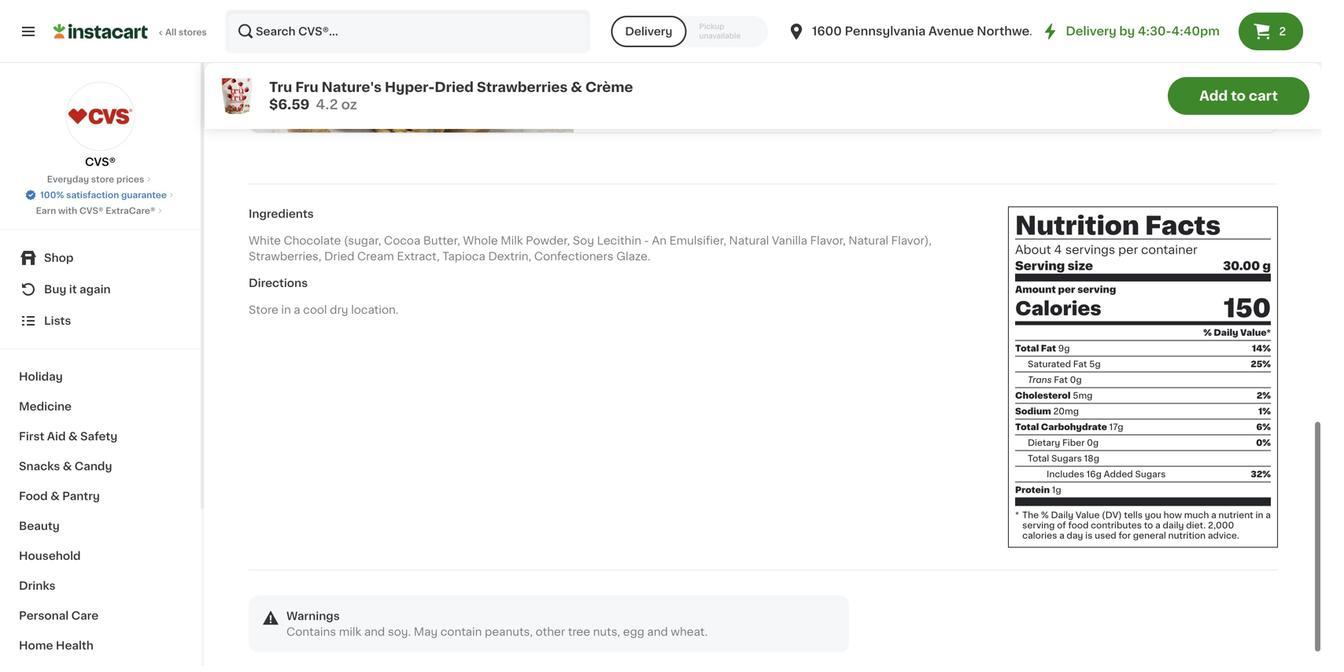 Task type: vqa. For each thing, say whether or not it's contained in the screenshot.
Pickup available for 10:30am
no



Task type: locate. For each thing, give the bounding box(es) containing it.
all stores
[[165, 28, 207, 37]]

delivery up 'nsored'
[[625, 26, 673, 37]]

chocolate inside the lily's sea salt extra dark chocolate style no sugar added sweets
[[848, 41, 906, 52]]

delivery
[[1066, 26, 1117, 37], [625, 26, 673, 37]]

% left the value*
[[1203, 328, 1212, 337]]

1 horizontal spatial 0g
[[1087, 439, 1099, 447]]

daily left the value*
[[1214, 328, 1238, 337]]

spo
[[587, 45, 605, 54]]

per up 'calories'
[[1058, 285, 1076, 294]]

you
[[1145, 511, 1162, 520]]

sugar for butter
[[1127, 56, 1159, 67]]

sugar down pennsylvania
[[867, 56, 899, 67]]

100%
[[40, 191, 64, 200]]

milk inside white chocolate (sugar, cocoa butter, whole milk powder, soy lecithin - an emulsifier, natural vanilla flavor, natural flavor), strawberries, dried cream extract, tapioca dextrin, confectioners glaze.
[[501, 235, 523, 246]]

added right the 16g
[[1104, 470, 1133, 479]]

household link
[[9, 541, 191, 571]]

all right view
[[611, 76, 622, 85]]

added inside lily's milk chocolate style peanut butter cups no sugar added sweets
[[1077, 72, 1113, 83]]

style inside lily's milk chocolate style peanut butter cups no sugar added sweets
[[1137, 25, 1165, 36]]

no down "extra" in the right of the page
[[848, 56, 864, 67]]

1 horizontal spatial lily's
[[1077, 9, 1105, 20]]

lily's image
[[587, 0, 615, 15]]

glaze.
[[616, 251, 651, 262]]

style inside the lily's sea salt extra dark chocolate style no sugar added sweets
[[909, 41, 937, 52]]

1 horizontal spatial all
[[611, 76, 622, 85]]

cholesterol
[[1015, 391, 1071, 400]]

soy.
[[388, 627, 411, 638]]

warnings
[[286, 611, 340, 622]]

in right nutrient
[[1256, 511, 1264, 520]]

added for style
[[902, 56, 939, 67]]

dried inside the tru fru nature's hyper-dried strawberries & crème $6.59 4.2 oz
[[435, 81, 474, 94]]

1 vertical spatial fat
[[1073, 360, 1087, 369]]

sugar inside lily's milk chocolate style peanut butter cups no sugar added sweets
[[1127, 56, 1159, 67]]

serving size
[[1015, 260, 1093, 272]]

flavor,
[[810, 235, 846, 246]]

1 horizontal spatial natural
[[849, 235, 889, 246]]

added for cups
[[1077, 72, 1113, 83]]

added
[[902, 56, 939, 67], [1077, 72, 1113, 83], [1104, 470, 1133, 479]]

sweets inside lily's milk chocolate style peanut butter cups no sugar added sweets
[[1116, 72, 1157, 83]]

0 vertical spatial fat
[[1041, 344, 1056, 353]]

0 vertical spatial milk
[[1107, 9, 1130, 20]]

daily
[[1214, 328, 1238, 337], [1051, 511, 1074, 520]]

amount per serving
[[1015, 285, 1116, 294]]

avenue
[[929, 26, 974, 37]]

chocolate
[[1077, 25, 1134, 36], [848, 41, 906, 52], [284, 235, 341, 246]]

0 vertical spatial all
[[165, 28, 176, 37]]

1 vertical spatial to
[[1144, 521, 1153, 530]]

1 sugar from the left
[[867, 56, 899, 67]]

cholesterol 5mg
[[1015, 391, 1093, 400]]

14%
[[1252, 344, 1271, 353]]

no
[[848, 56, 864, 67], [1109, 56, 1125, 67]]

nuts,
[[593, 627, 620, 638]]

lily's inside lily's milk chocolate style peanut butter cups no sugar added sweets
[[1077, 9, 1105, 20]]

much
[[1184, 511, 1209, 520]]

0 horizontal spatial lily's
[[848, 9, 876, 20]]

1 horizontal spatial %
[[1203, 328, 1212, 337]]

first aid & safety link
[[9, 422, 191, 452]]

cvs® logo image
[[66, 82, 135, 151]]

1 horizontal spatial style
[[1137, 25, 1165, 36]]

& left candy
[[63, 461, 72, 472]]

0 horizontal spatial serving
[[1023, 521, 1055, 530]]

natural left vanilla
[[729, 235, 769, 246]]

& left view
[[571, 81, 582, 94]]

no for chocolate
[[848, 56, 864, 67]]

0g
[[1070, 376, 1082, 384], [1087, 439, 1099, 447]]

dietary fiber 0g
[[1028, 439, 1099, 447]]

to inside * the % daily value (dv) tells you how much a nutrient in a serving of food contributes to a daily diet. 2,000 calories a day is used for general nutrition advice.
[[1144, 521, 1153, 530]]

cvs® link
[[66, 82, 135, 170]]

about
[[1015, 244, 1051, 256]]

0 horizontal spatial sweets
[[848, 72, 889, 83]]

1600
[[812, 26, 842, 37]]

northwest
[[977, 26, 1041, 37]]

no down butter
[[1109, 56, 1125, 67]]

total down sodium
[[1015, 423, 1039, 432]]

per down nutrition facts
[[1119, 244, 1138, 256]]

dried left the strawberries
[[435, 81, 474, 94]]

1 vertical spatial added
[[1077, 72, 1113, 83]]

a down you
[[1155, 521, 1161, 530]]

0 vertical spatial daily
[[1214, 328, 1238, 337]]

1 horizontal spatial daily
[[1214, 328, 1238, 337]]

fat down saturated fat 5g
[[1054, 376, 1068, 384]]

instacart logo image
[[54, 22, 148, 41]]

chocolate inside white chocolate (sugar, cocoa butter, whole milk powder, soy lecithin - an emulsifier, natural vanilla flavor, natural flavor), strawberries, dried cream extract, tapioca dextrin, confectioners glaze.
[[284, 235, 341, 246]]

0 horizontal spatial to
[[1144, 521, 1153, 530]]

2 horizontal spatial chocolate
[[1077, 25, 1134, 36]]

a right nutrient
[[1266, 511, 1271, 520]]

0 vertical spatial per
[[1119, 244, 1138, 256]]

sweets down (13)
[[1116, 72, 1157, 83]]

1 vertical spatial in
[[1256, 511, 1264, 520]]

1 sweets from the left
[[848, 72, 889, 83]]

natural right flavor,
[[849, 235, 889, 246]]

fat for trans
[[1054, 376, 1068, 384]]

serving up 'calories'
[[1023, 521, 1055, 530]]

fat left 5g
[[1073, 360, 1087, 369]]

per for servings
[[1119, 244, 1138, 256]]

1 vertical spatial style
[[909, 41, 937, 52]]

sugar down butter
[[1127, 56, 1159, 67]]

sweets down "extra" in the right of the page
[[848, 72, 889, 83]]

150
[[1224, 296, 1271, 321]]

how
[[1164, 511, 1182, 520]]

2 sweets from the left
[[1116, 72, 1157, 83]]

satisfaction
[[66, 191, 119, 200]]

1 vertical spatial %
[[1041, 511, 1049, 520]]

0 horizontal spatial per
[[1058, 285, 1076, 294]]

and right milk
[[364, 627, 385, 638]]

sugars up includes
[[1051, 454, 1082, 463]]

lists
[[44, 316, 71, 327]]

1 horizontal spatial and
[[647, 627, 668, 638]]

0 horizontal spatial no
[[848, 56, 864, 67]]

1 vertical spatial milk
[[501, 235, 523, 246]]

0 vertical spatial total
[[1015, 344, 1039, 353]]

delivery inside button
[[625, 26, 673, 37]]

2 lily's from the left
[[1077, 9, 1105, 20]]

0 horizontal spatial %
[[1041, 511, 1049, 520]]

1 vertical spatial serving
[[1023, 521, 1055, 530]]

0 vertical spatial added
[[902, 56, 939, 67]]

1 horizontal spatial dried
[[435, 81, 474, 94]]

lily's up "extra" in the right of the page
[[848, 9, 876, 20]]

cvs® down satisfaction
[[79, 207, 103, 215]]

chocolate up peanut
[[1077, 25, 1134, 36]]

0 horizontal spatial in
[[281, 305, 291, 316]]

sea
[[879, 9, 900, 20]]

everyday
[[47, 175, 89, 184]]

pennsylvania
[[845, 26, 926, 37]]

1 vertical spatial dried
[[324, 251, 355, 262]]

chocolate down pennsylvania
[[848, 41, 906, 52]]

1 horizontal spatial sugar
[[1127, 56, 1159, 67]]

0 horizontal spatial milk
[[501, 235, 523, 246]]

1 vertical spatial chocolate
[[848, 41, 906, 52]]

no inside the lily's sea salt extra dark chocolate style no sugar added sweets
[[848, 56, 864, 67]]

1 horizontal spatial per
[[1119, 244, 1138, 256]]

add to cart button
[[1168, 77, 1310, 115]]

0 horizontal spatial chocolate
[[284, 235, 341, 246]]

$6.59
[[269, 98, 310, 111]]

0 vertical spatial dried
[[435, 81, 474, 94]]

0 vertical spatial to
[[1231, 89, 1246, 103]]

dried inside white chocolate (sugar, cocoa butter, whole milk powder, soy lecithin - an emulsifier, natural vanilla flavor, natural flavor), strawberries, dried cream extract, tapioca dextrin, confectioners glaze.
[[324, 251, 355, 262]]

pantry
[[62, 491, 100, 502]]

fat for total
[[1041, 344, 1056, 353]]

1 vertical spatial per
[[1058, 285, 1076, 294]]

1 horizontal spatial delivery
[[1066, 26, 1117, 37]]

confectioners
[[534, 251, 614, 262]]

chocolate inside lily's milk chocolate style peanut butter cups no sugar added sweets
[[1077, 25, 1134, 36]]

added down cups
[[1077, 72, 1113, 83]]

all left stores
[[165, 28, 176, 37]]

view
[[587, 76, 609, 85]]

sugar inside the lily's sea salt extra dark chocolate style no sugar added sweets
[[867, 56, 899, 67]]

0 vertical spatial serving
[[1078, 285, 1116, 294]]

1 horizontal spatial milk
[[1107, 9, 1130, 20]]

and right egg
[[647, 627, 668, 638]]

lily's for lily's sea salt extra dark chocolate style no sugar added sweets
[[848, 9, 876, 20]]

first
[[19, 431, 44, 442]]

crème
[[585, 81, 633, 94]]

2 no from the left
[[1109, 56, 1125, 67]]

0 horizontal spatial natural
[[729, 235, 769, 246]]

add
[[1200, 89, 1228, 103]]

store in a cool dry location.
[[249, 305, 399, 316]]

value*
[[1240, 328, 1271, 337]]

100% satisfaction guarantee
[[40, 191, 167, 200]]

2 natural from the left
[[849, 235, 889, 246]]

0g up 18g
[[1087, 439, 1099, 447]]

0 horizontal spatial sugar
[[867, 56, 899, 67]]

guarantee
[[121, 191, 167, 200]]

sweets for lily's sea salt extra dark chocolate style no sugar added sweets
[[848, 72, 889, 83]]

0 horizontal spatial delivery
[[625, 26, 673, 37]]

1 vertical spatial 0g
[[1087, 439, 1099, 447]]

in right the store
[[281, 305, 291, 316]]

total up saturated
[[1015, 344, 1039, 353]]

calories
[[1023, 532, 1057, 540]]

nutrition
[[1015, 214, 1140, 239]]

% right the
[[1041, 511, 1049, 520]]

delivery up peanut
[[1066, 26, 1117, 37]]

(16)
[[907, 58, 923, 66]]

cvs® up everyday store prices link
[[85, 157, 116, 168]]

% inside * the % daily value (dv) tells you how much a nutrient in a serving of food contributes to a daily diet. 2,000 calories a day is used for general nutrition advice.
[[1041, 511, 1049, 520]]

lily's inside the lily's sea salt extra dark chocolate style no sugar added sweets
[[848, 9, 876, 20]]

lily's up peanut
[[1077, 9, 1105, 20]]

2 and from the left
[[647, 627, 668, 638]]

1 vertical spatial daily
[[1051, 511, 1074, 520]]

2 vertical spatial chocolate
[[284, 235, 341, 246]]

1 horizontal spatial sweets
[[1116, 72, 1157, 83]]

fat left 9g
[[1041, 344, 1056, 353]]

0 horizontal spatial daily
[[1051, 511, 1074, 520]]

style down 1600 pennsylvania avenue northwest
[[909, 41, 937, 52]]

0 horizontal spatial sugars
[[1051, 454, 1082, 463]]

protein 1g
[[1015, 486, 1062, 495]]

lily's sea salt extra dark chocolate style no sugar added sweets
[[848, 9, 939, 83]]

includes
[[1047, 470, 1084, 479]]

0 vertical spatial 0g
[[1070, 376, 1082, 384]]

no inside lily's milk chocolate style peanut butter cups no sugar added sweets
[[1109, 56, 1125, 67]]

advice.
[[1208, 532, 1239, 540]]

1 horizontal spatial to
[[1231, 89, 1246, 103]]

0 horizontal spatial style
[[909, 41, 937, 52]]

to inside button
[[1231, 89, 1246, 103]]

2 sugar from the left
[[1127, 56, 1159, 67]]

delivery by 4:30-4:40pm
[[1066, 26, 1220, 37]]

tapioca
[[442, 251, 485, 262]]

sugars up you
[[1135, 470, 1166, 479]]

serving down size
[[1078, 285, 1116, 294]]

fat
[[1041, 344, 1056, 353], [1073, 360, 1087, 369], [1054, 376, 1068, 384]]

egg
[[623, 627, 644, 638]]

nutrition
[[1168, 532, 1206, 540]]

lily's milk chocolate style peanut butter cups no sugar added sweets
[[1077, 9, 1165, 83]]

0 vertical spatial sugars
[[1051, 454, 1082, 463]]

0 vertical spatial chocolate
[[1077, 25, 1134, 36]]

style up butter
[[1137, 25, 1165, 36]]

1g
[[1052, 486, 1062, 495]]

2 vertical spatial fat
[[1054, 376, 1068, 384]]

dried down "(sugar,"
[[324, 251, 355, 262]]

0g up 5mg
[[1070, 376, 1082, 384]]

1 no from the left
[[848, 56, 864, 67]]

16g
[[1087, 470, 1102, 479]]

daily inside * the % daily value (dv) tells you how much a nutrient in a serving of food contributes to a daily diet. 2,000 calories a day is used for general nutrition advice.
[[1051, 511, 1074, 520]]

a down of
[[1059, 532, 1065, 540]]

1 horizontal spatial no
[[1109, 56, 1125, 67]]

to up general
[[1144, 521, 1153, 530]]

None search field
[[225, 9, 591, 54]]

nature's
[[322, 81, 382, 94]]

lists link
[[9, 305, 191, 337]]

total down dietary
[[1028, 454, 1049, 463]]

directions
[[249, 278, 308, 289]]

1 lily's from the left
[[848, 9, 876, 20]]

4:30-
[[1138, 26, 1172, 37]]

added inside the lily's sea salt extra dark chocolate style no sugar added sweets
[[902, 56, 939, 67]]

to right "add"
[[1231, 89, 1246, 103]]

lily's for lily's milk chocolate style peanut butter cups no sugar added sweets
[[1077, 9, 1105, 20]]

butter,
[[423, 235, 460, 246]]

holiday link
[[9, 362, 191, 392]]

1 vertical spatial sugars
[[1135, 470, 1166, 479]]

1%
[[1259, 407, 1271, 416]]

daily up of
[[1051, 511, 1074, 520]]

0 horizontal spatial and
[[364, 627, 385, 638]]

1 vertical spatial all
[[611, 76, 622, 85]]

0 horizontal spatial dried
[[324, 251, 355, 262]]

sugars
[[1051, 454, 1082, 463], [1135, 470, 1166, 479]]

serving inside * the % daily value (dv) tells you how much a nutrient in a serving of food contributes to a daily diet. 2,000 calories a day is used for general nutrition advice.
[[1023, 521, 1055, 530]]

1 horizontal spatial chocolate
[[848, 41, 906, 52]]

0 horizontal spatial 0g
[[1070, 376, 1082, 384]]

milk up the dextrin,
[[501, 235, 523, 246]]

aid
[[47, 431, 66, 442]]

milk up by
[[1107, 9, 1130, 20]]

1 vertical spatial total
[[1015, 423, 1039, 432]]

chocolate up strawberries,
[[284, 235, 341, 246]]

1 horizontal spatial in
[[1256, 511, 1264, 520]]

added down 1600 pennsylvania avenue northwest popup button
[[902, 56, 939, 67]]

is
[[1085, 532, 1093, 540]]

in
[[281, 305, 291, 316], [1256, 511, 1264, 520]]

1 vertical spatial cvs®
[[79, 207, 103, 215]]

all
[[165, 28, 176, 37], [611, 76, 622, 85]]

0 vertical spatial style
[[1137, 25, 1165, 36]]

ingredients
[[249, 209, 314, 220]]

in inside * the % daily value (dv) tells you how much a nutrient in a serving of food contributes to a daily diet. 2,000 calories a day is used for general nutrition advice.
[[1256, 511, 1264, 520]]

sweets inside the lily's sea salt extra dark chocolate style no sugar added sweets
[[848, 72, 889, 83]]

1 and from the left
[[364, 627, 385, 638]]

dietary
[[1028, 439, 1060, 447]]

30.00 g
[[1223, 260, 1271, 272]]



Task type: describe. For each thing, give the bounding box(es) containing it.
delivery for delivery by 4:30-4:40pm
[[1066, 26, 1117, 37]]

includes 16g added sugars
[[1047, 470, 1166, 479]]

extracare®
[[106, 207, 155, 215]]

drinks
[[19, 581, 56, 592]]

food
[[19, 491, 48, 502]]

20mg
[[1053, 407, 1079, 416]]

1 horizontal spatial serving
[[1078, 285, 1116, 294]]

0g for trans fat 0g
[[1070, 376, 1082, 384]]

white
[[249, 235, 281, 246]]

& inside the tru fru nature's hyper-dried strawberries & crème $6.59 4.2 oz
[[571, 81, 582, 94]]

lecithin
[[597, 235, 641, 246]]

emulsifier,
[[669, 235, 726, 246]]

store
[[249, 305, 278, 316]]

g
[[1263, 260, 1271, 272]]

0 vertical spatial cvs®
[[85, 157, 116, 168]]

a left cool
[[294, 305, 300, 316]]

total fat 9g
[[1015, 344, 1070, 353]]

100% satisfaction guarantee button
[[24, 186, 176, 201]]

beauty link
[[9, 512, 191, 541]]

total for saturated fat 5g
[[1015, 344, 1039, 353]]

sodium 20mg
[[1015, 407, 1079, 416]]

household
[[19, 551, 81, 562]]

first aid & safety
[[19, 431, 117, 442]]

extract,
[[397, 251, 440, 262]]

health
[[56, 641, 94, 652]]

2
[[1279, 26, 1286, 37]]

buy it again link
[[9, 274, 191, 305]]

everyday store prices link
[[47, 173, 154, 186]]

1 natural from the left
[[729, 235, 769, 246]]

sweeter
[[659, 26, 717, 39]]

0 vertical spatial %
[[1203, 328, 1212, 337]]

0g for dietary fiber 0g
[[1087, 439, 1099, 447]]

with
[[58, 207, 77, 215]]

cream
[[357, 251, 394, 262]]

personal
[[19, 611, 69, 622]]

powder,
[[526, 235, 570, 246]]

& right food
[[50, 491, 60, 502]]

facts
[[1145, 214, 1221, 239]]

snacks & candy
[[19, 461, 112, 472]]

milk
[[339, 627, 361, 638]]

fat for saturated
[[1073, 360, 1087, 369]]

make life sweeter image
[[249, 0, 574, 133]]

white chocolate (sugar, cocoa butter, whole milk powder, soy lecithin - an emulsifier, natural vanilla flavor, natural flavor), strawberries, dried cream extract, tapioca dextrin, confectioners glaze.
[[249, 235, 932, 262]]

size
[[1068, 260, 1093, 272]]

diet.
[[1186, 521, 1206, 530]]

(sugar,
[[344, 235, 381, 246]]

used
[[1095, 532, 1117, 540]]

2%
[[1257, 391, 1271, 400]]

personal care link
[[9, 601, 191, 631]]

milk inside lily's milk chocolate style peanut butter cups no sugar added sweets
[[1107, 9, 1130, 20]]

wheat.
[[671, 627, 708, 638]]

% daily value*
[[1203, 328, 1271, 337]]

whole
[[463, 235, 498, 246]]

cool
[[303, 305, 327, 316]]

again
[[80, 284, 111, 295]]

personal care
[[19, 611, 99, 622]]

everyday store prices
[[47, 175, 144, 184]]

of
[[1057, 521, 1066, 530]]

1600 pennsylvania avenue northwest
[[812, 26, 1041, 37]]

value
[[1076, 511, 1100, 520]]

nsored
[[605, 45, 636, 54]]

home health
[[19, 641, 94, 652]]

about 4
[[1015, 244, 1062, 256]]

per for amount
[[1058, 285, 1076, 294]]

for
[[1119, 532, 1131, 540]]

other
[[536, 627, 565, 638]]

Search field
[[227, 11, 589, 52]]

dextrin,
[[488, 251, 531, 262]]

total for dietary fiber 0g
[[1015, 423, 1039, 432]]

5mg
[[1073, 391, 1093, 400]]

home health link
[[9, 631, 191, 661]]

32%
[[1251, 470, 1271, 479]]

safety
[[80, 431, 117, 442]]

service type group
[[611, 16, 768, 47]]

make life sweeter spo nsored
[[587, 26, 717, 54]]

amount
[[1015, 285, 1056, 294]]

0%
[[1256, 439, 1271, 447]]

butter
[[1119, 41, 1153, 52]]

a up 2,000
[[1211, 511, 1217, 520]]

*
[[1015, 511, 1019, 520]]

the
[[1023, 511, 1039, 520]]

trans
[[1028, 376, 1052, 384]]

nutrition facts
[[1015, 214, 1221, 239]]

drinks link
[[9, 571, 191, 601]]

medicine
[[19, 401, 72, 412]]

may
[[414, 627, 438, 638]]

general
[[1133, 532, 1166, 540]]

cups
[[1077, 56, 1106, 67]]

0 horizontal spatial all
[[165, 28, 176, 37]]

0 vertical spatial in
[[281, 305, 291, 316]]

1600 pennsylvania avenue northwest button
[[787, 9, 1041, 54]]

serving
[[1015, 260, 1065, 272]]

no for butter
[[1109, 56, 1125, 67]]

earn
[[36, 207, 56, 215]]

stores
[[179, 28, 207, 37]]

sweets for lily's milk chocolate style peanut butter cups no sugar added sweets
[[1116, 72, 1157, 83]]

& inside 'link'
[[63, 461, 72, 472]]

& right aid
[[68, 431, 78, 442]]

delivery for delivery
[[625, 26, 673, 37]]

1 horizontal spatial sugars
[[1135, 470, 1166, 479]]

container
[[1141, 244, 1198, 256]]

contributes
[[1091, 521, 1142, 530]]

daily
[[1163, 521, 1184, 530]]

4.2
[[316, 98, 338, 111]]

shop link
[[9, 242, 191, 274]]

an
[[652, 235, 667, 246]]

2 vertical spatial total
[[1028, 454, 1049, 463]]

* the % daily value (dv) tells you how much a nutrient in a serving of food contributes to a daily diet. 2,000 calories a day is used for general nutrition advice.
[[1015, 511, 1271, 540]]

sugar for chocolate
[[867, 56, 899, 67]]

view all
[[587, 76, 622, 85]]

2 button
[[1239, 13, 1303, 50]]

2 vertical spatial added
[[1104, 470, 1133, 479]]



